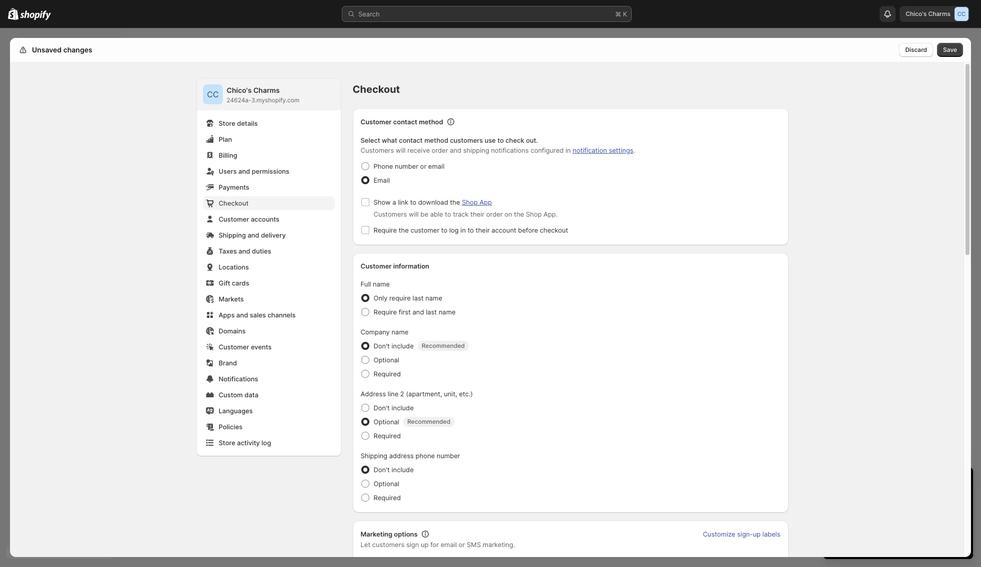 Task type: vqa. For each thing, say whether or not it's contained in the screenshot.
Customer accounts Customer
yes



Task type: locate. For each thing, give the bounding box(es) containing it.
0 vertical spatial the
[[450, 198, 460, 206]]

cards
[[232, 279, 249, 287]]

1 horizontal spatial up
[[753, 531, 761, 539]]

store for store details
[[219, 119, 235, 127]]

1 horizontal spatial customers
[[450, 136, 483, 144]]

1 vertical spatial checkout
[[219, 199, 249, 207]]

address
[[389, 452, 414, 460]]

0 vertical spatial recommended
[[422, 342, 465, 350]]

0 horizontal spatial shipping
[[219, 231, 246, 239]]

1 vertical spatial log
[[262, 439, 271, 447]]

store for store activity log
[[219, 439, 235, 447]]

2 require from the top
[[374, 308, 397, 316]]

shipping inside shop settings menu element
[[219, 231, 246, 239]]

1 vertical spatial recommended
[[407, 418, 451, 426]]

select
[[361, 136, 380, 144]]

checkout
[[353, 83, 400, 95], [219, 199, 249, 207]]

1 vertical spatial email
[[441, 541, 457, 549]]

order right receive
[[432, 146, 448, 154]]

0 horizontal spatial number
[[395, 162, 418, 170]]

show
[[374, 198, 391, 206]]

charms up 3.myshopify.com
[[253, 86, 280, 94]]

customers down a
[[374, 210, 407, 218]]

up left labels
[[753, 531, 761, 539]]

required up address
[[374, 432, 401, 440]]

1 horizontal spatial log
[[449, 226, 459, 234]]

store activity log link
[[203, 436, 335, 450]]

2 vertical spatial don't
[[374, 466, 390, 474]]

brand link
[[203, 356, 335, 370]]

0 horizontal spatial chico's
[[227, 86, 252, 94]]

0 vertical spatial chico's
[[906, 10, 927, 17]]

the
[[450, 198, 460, 206], [514, 210, 524, 218], [399, 226, 409, 234]]

phone
[[374, 162, 393, 170]]

1 vertical spatial number
[[437, 452, 460, 460]]

3 optional from the top
[[374, 480, 399, 488]]

customers inside select what contact method customers use to check out. customers will receive order and shipping notifications configured in notification settings .
[[361, 146, 394, 154]]

the right on
[[514, 210, 524, 218]]

marketing.
[[483, 541, 515, 549]]

download
[[418, 198, 448, 206]]

their left the account
[[476, 226, 490, 234]]

shipping up 'taxes' in the top left of the page
[[219, 231, 246, 239]]

1 vertical spatial required
[[374, 432, 401, 440]]

and down customer accounts
[[248, 231, 259, 239]]

or
[[420, 162, 427, 170], [459, 541, 465, 549]]

accounts
[[251, 215, 280, 223]]

chico's charms image
[[955, 7, 969, 21]]

2 don't include from the top
[[374, 404, 414, 412]]

name down only require last name
[[439, 308, 456, 316]]

don't include down line
[[374, 404, 414, 412]]

and for duties
[[239, 247, 250, 255]]

1 vertical spatial shipping
[[361, 452, 387, 460]]

in inside select what contact method customers use to check out. customers will receive order and shipping notifications configured in notification settings .
[[566, 146, 571, 154]]

the up track
[[450, 198, 460, 206]]

name down first
[[392, 328, 409, 336]]

optional down line
[[374, 418, 399, 426]]

1 vertical spatial last
[[426, 308, 437, 316]]

customer up full name
[[361, 262, 392, 270]]

0 vertical spatial store
[[219, 119, 235, 127]]

customer inside 'link'
[[219, 215, 249, 223]]

configured
[[531, 146, 564, 154]]

channels
[[268, 311, 296, 319]]

2 vertical spatial required
[[374, 494, 401, 502]]

0 vertical spatial log
[[449, 226, 459, 234]]

will
[[396, 146, 406, 154], [409, 210, 419, 218]]

discard button
[[900, 43, 934, 57]]

don't
[[374, 342, 390, 350], [374, 404, 390, 412], [374, 466, 390, 474]]

2 required from the top
[[374, 432, 401, 440]]

0 vertical spatial don't include
[[374, 342, 414, 350]]

chico's up 24624a-
[[227, 86, 252, 94]]

0 vertical spatial required
[[374, 370, 401, 378]]

0 vertical spatial require
[[374, 226, 397, 234]]

log inside shop settings menu element
[[262, 439, 271, 447]]

chico's inside chico's charms 24624a-3.myshopify.com
[[227, 86, 252, 94]]

name
[[373, 280, 390, 288], [426, 294, 442, 302], [439, 308, 456, 316], [392, 328, 409, 336]]

1 require from the top
[[374, 226, 397, 234]]

their down shop app link
[[471, 210, 485, 218]]

contact up receive
[[399, 136, 423, 144]]

will left the 'be'
[[409, 210, 419, 218]]

0 vertical spatial customers
[[450, 136, 483, 144]]

3 include from the top
[[392, 466, 414, 474]]

3 don't include from the top
[[374, 466, 414, 474]]

domains link
[[203, 324, 335, 338]]

0 vertical spatial order
[[432, 146, 448, 154]]

customer up shipping and delivery
[[219, 215, 249, 223]]

shop left the "app."
[[526, 210, 542, 218]]

optional for company
[[374, 356, 399, 364]]

method
[[419, 118, 443, 126], [425, 136, 449, 144]]

to
[[498, 136, 504, 144], [410, 198, 417, 206], [445, 210, 451, 218], [441, 226, 448, 234], [468, 226, 474, 234]]

and right apps
[[237, 311, 248, 319]]

or down receive
[[420, 162, 427, 170]]

include down address
[[392, 466, 414, 474]]

and right 'users'
[[239, 167, 250, 175]]

last right first
[[426, 308, 437, 316]]

chico's for chico's charms 24624a-3.myshopify.com
[[227, 86, 252, 94]]

address
[[361, 390, 386, 398]]

and right 'taxes' in the top left of the page
[[239, 247, 250, 255]]

email
[[374, 176, 390, 184]]

shopify image
[[20, 10, 51, 20]]

1 vertical spatial optional
[[374, 418, 399, 426]]

include
[[392, 342, 414, 350], [392, 404, 414, 412], [392, 466, 414, 474]]

to inside select what contact method customers use to check out. customers will receive order and shipping notifications configured in notification settings .
[[498, 136, 504, 144]]

customers will be able to track their order on the shop app.
[[374, 210, 558, 218]]

checkout up customer contact method
[[353, 83, 400, 95]]

0 horizontal spatial log
[[262, 439, 271, 447]]

1 vertical spatial the
[[514, 210, 524, 218]]

optional down address
[[374, 480, 399, 488]]

0 vertical spatial include
[[392, 342, 414, 350]]

2 include from the top
[[392, 404, 414, 412]]

1 store from the top
[[219, 119, 235, 127]]

0 horizontal spatial checkout
[[219, 199, 249, 207]]

0 vertical spatial email
[[428, 162, 445, 170]]

include down company name at the left of page
[[392, 342, 414, 350]]

0 vertical spatial last
[[413, 294, 424, 302]]

shop
[[462, 198, 478, 206], [526, 210, 542, 218]]

your trial just started element
[[823, 494, 973, 560]]

1 vertical spatial their
[[476, 226, 490, 234]]

the left the customer
[[399, 226, 409, 234]]

email right for
[[441, 541, 457, 549]]

sign
[[406, 541, 419, 549]]

customers down marketing options
[[372, 541, 405, 549]]

1 vertical spatial contact
[[399, 136, 423, 144]]

0 horizontal spatial in
[[461, 226, 466, 234]]

1 vertical spatial charms
[[253, 86, 280, 94]]

required up line
[[374, 370, 401, 378]]

details
[[237, 119, 258, 127]]

use
[[485, 136, 496, 144]]

optional for shipping
[[374, 480, 399, 488]]

include down 2
[[392, 404, 414, 412]]

out.
[[526, 136, 538, 144]]

users and permissions
[[219, 167, 289, 175]]

last up require first and last name at the left
[[413, 294, 424, 302]]

in down track
[[461, 226, 466, 234]]

on
[[505, 210, 512, 218]]

1 vertical spatial require
[[374, 308, 397, 316]]

customers down "select" on the left top of page
[[361, 146, 394, 154]]

shipping left address
[[361, 452, 387, 460]]

0 horizontal spatial or
[[420, 162, 427, 170]]

charms inside chico's charms 24624a-3.myshopify.com
[[253, 86, 280, 94]]

customer down domains
[[219, 343, 249, 351]]

3 don't from the top
[[374, 466, 390, 474]]

1 vertical spatial chico's
[[227, 86, 252, 94]]

recommended down require first and last name at the left
[[422, 342, 465, 350]]

0 vertical spatial customers
[[361, 146, 394, 154]]

billing link
[[203, 148, 335, 162]]

what
[[382, 136, 397, 144]]

k
[[623, 10, 627, 18]]

customers inside select what contact method customers use to check out. customers will receive order and shipping notifications configured in notification settings .
[[450, 136, 483, 144]]

search
[[358, 10, 380, 18]]

0 horizontal spatial order
[[432, 146, 448, 154]]

2 vertical spatial don't include
[[374, 466, 414, 474]]

1 horizontal spatial checkout
[[353, 83, 400, 95]]

chico's up "discard"
[[906, 10, 927, 17]]

optional down company name at the left of page
[[374, 356, 399, 364]]

don't include for line
[[374, 404, 414, 412]]

1 horizontal spatial order
[[486, 210, 503, 218]]

2 vertical spatial optional
[[374, 480, 399, 488]]

number right phone
[[437, 452, 460, 460]]

log down track
[[449, 226, 459, 234]]

or left sms
[[459, 541, 465, 549]]

gift cards
[[219, 279, 249, 287]]

company
[[361, 328, 390, 336]]

0 horizontal spatial the
[[399, 226, 409, 234]]

1 don't include from the top
[[374, 342, 414, 350]]

duties
[[252, 247, 271, 255]]

1 vertical spatial include
[[392, 404, 414, 412]]

0 vertical spatial up
[[753, 531, 761, 539]]

1 vertical spatial don't include
[[374, 404, 414, 412]]

to right the use at the top
[[498, 136, 504, 144]]

2 don't from the top
[[374, 404, 390, 412]]

0 vertical spatial checkout
[[353, 83, 400, 95]]

1 vertical spatial shop
[[526, 210, 542, 218]]

customers up shipping
[[450, 136, 483, 144]]

1 horizontal spatial in
[[566, 146, 571, 154]]

app.
[[544, 210, 558, 218]]

store down policies
[[219, 439, 235, 447]]

0 vertical spatial will
[[396, 146, 406, 154]]

1 include from the top
[[392, 342, 414, 350]]

sign-
[[737, 531, 753, 539]]

0 vertical spatial number
[[395, 162, 418, 170]]

events
[[251, 343, 272, 351]]

plan
[[219, 135, 232, 143]]

1 vertical spatial store
[[219, 439, 235, 447]]

shipping
[[219, 231, 246, 239], [361, 452, 387, 460]]

their
[[471, 210, 485, 218], [476, 226, 490, 234]]

customize sign-up labels
[[703, 531, 781, 539]]

1 vertical spatial in
[[461, 226, 466, 234]]

don't include down address
[[374, 466, 414, 474]]

settings
[[609, 146, 634, 154]]

contact
[[393, 118, 417, 126], [399, 136, 423, 144]]

order left on
[[486, 210, 503, 218]]

shop up customers will be able to track their order on the shop app.
[[462, 198, 478, 206]]

contact up what
[[393, 118, 417, 126]]

don't include down company name at the left of page
[[374, 342, 414, 350]]

dialog
[[975, 38, 981, 558]]

customers
[[450, 136, 483, 144], [372, 541, 405, 549]]

customer up "select" on the left top of page
[[361, 118, 392, 126]]

in
[[566, 146, 571, 154], [461, 226, 466, 234]]

1 vertical spatial don't
[[374, 404, 390, 412]]

recommended down (apartment,
[[407, 418, 451, 426]]

1 horizontal spatial chico's
[[906, 10, 927, 17]]

payments
[[219, 183, 249, 191]]

0 vertical spatial shipping
[[219, 231, 246, 239]]

to down able
[[441, 226, 448, 234]]

store up plan
[[219, 119, 235, 127]]

1 horizontal spatial number
[[437, 452, 460, 460]]

1 optional from the top
[[374, 356, 399, 364]]

0 horizontal spatial shop
[[462, 198, 478, 206]]

require for require first and last name
[[374, 308, 397, 316]]

store
[[219, 119, 235, 127], [219, 439, 235, 447]]

0 vertical spatial optional
[[374, 356, 399, 364]]

sales
[[250, 311, 266, 319]]

2 vertical spatial include
[[392, 466, 414, 474]]

will down what
[[396, 146, 406, 154]]

and left shipping
[[450, 146, 462, 154]]

checkout down payments
[[219, 199, 249, 207]]

data
[[245, 391, 259, 399]]

1 horizontal spatial shipping
[[361, 452, 387, 460]]

1 horizontal spatial charms
[[929, 10, 951, 17]]

2 store from the top
[[219, 439, 235, 447]]

will inside select what contact method customers use to check out. customers will receive order and shipping notifications configured in notification settings .
[[396, 146, 406, 154]]

required up marketing options
[[374, 494, 401, 502]]

0 horizontal spatial customers
[[372, 541, 405, 549]]

0 horizontal spatial charms
[[253, 86, 280, 94]]

1 horizontal spatial last
[[426, 308, 437, 316]]

shipping for shipping address phone number
[[361, 452, 387, 460]]

1 horizontal spatial will
[[409, 210, 419, 218]]

customer
[[361, 118, 392, 126], [219, 215, 249, 223], [361, 262, 392, 270], [219, 343, 249, 351]]

permissions
[[252, 167, 289, 175]]

don't include for address
[[374, 466, 414, 474]]

require down the show
[[374, 226, 397, 234]]

full name
[[361, 280, 390, 288]]

email
[[428, 162, 445, 170], [441, 541, 457, 549]]

2 vertical spatial the
[[399, 226, 409, 234]]

0 vertical spatial method
[[419, 118, 443, 126]]

0 vertical spatial charms
[[929, 10, 951, 17]]

recommended
[[422, 342, 465, 350], [407, 418, 451, 426]]

to down customers will be able to track their order on the shop app.
[[468, 226, 474, 234]]

shipping
[[463, 146, 489, 154]]

and for permissions
[[239, 167, 250, 175]]

don't for shipping
[[374, 466, 390, 474]]

store activity log
[[219, 439, 271, 447]]

0 horizontal spatial last
[[413, 294, 424, 302]]

0 vertical spatial don't
[[374, 342, 390, 350]]

method inside select what contact method customers use to check out. customers will receive order and shipping notifications configured in notification settings .
[[425, 136, 449, 144]]

1 vertical spatial or
[[459, 541, 465, 549]]

0 vertical spatial in
[[566, 146, 571, 154]]

include for address
[[392, 466, 414, 474]]

1 horizontal spatial shop
[[526, 210, 542, 218]]

require down only
[[374, 308, 397, 316]]

charms left chico's charms icon
[[929, 10, 951, 17]]

email down receive
[[428, 162, 445, 170]]

1 vertical spatial method
[[425, 136, 449, 144]]

0 horizontal spatial will
[[396, 146, 406, 154]]

3 required from the top
[[374, 494, 401, 502]]

1 vertical spatial up
[[421, 541, 429, 549]]

2 horizontal spatial the
[[514, 210, 524, 218]]

log down policies link
[[262, 439, 271, 447]]

up left for
[[421, 541, 429, 549]]

0 vertical spatial or
[[420, 162, 427, 170]]

number down receive
[[395, 162, 418, 170]]

in right configured
[[566, 146, 571, 154]]

1 vertical spatial customers
[[372, 541, 405, 549]]

receive
[[408, 146, 430, 154]]

chico's
[[906, 10, 927, 17], [227, 86, 252, 94]]



Task type: describe. For each thing, give the bounding box(es) containing it.
0 vertical spatial contact
[[393, 118, 417, 126]]

require the customer to log in to their account before checkout
[[374, 226, 568, 234]]

recommended for optional
[[407, 418, 451, 426]]

account
[[492, 226, 516, 234]]

shipping for shipping and delivery
[[219, 231, 246, 239]]

⌘ k
[[615, 10, 627, 18]]

chico's charms
[[906, 10, 951, 17]]

0 horizontal spatial up
[[421, 541, 429, 549]]

and for delivery
[[248, 231, 259, 239]]

and inside select what contact method customers use to check out. customers will receive order and shipping notifications configured in notification settings .
[[450, 146, 462, 154]]

customer contact method
[[361, 118, 443, 126]]

unsaved
[[32, 45, 62, 54]]

customize
[[703, 531, 736, 539]]

apps
[[219, 311, 235, 319]]

discard
[[906, 46, 928, 53]]

store details link
[[203, 116, 335, 130]]

to right able
[[445, 210, 451, 218]]

notification settings link
[[573, 146, 634, 154]]

phone number or email
[[374, 162, 445, 170]]

billing
[[219, 151, 237, 159]]

address line 2 (apartment, unit, etc.)
[[361, 390, 473, 398]]

select what contact method customers use to check out. customers will receive order and shipping notifications configured in notification settings .
[[361, 136, 635, 154]]

order inside select what contact method customers use to check out. customers will receive order and shipping notifications configured in notification settings .
[[432, 146, 448, 154]]

line
[[388, 390, 399, 398]]

marketing
[[361, 531, 393, 539]]

charms for chico's charms
[[929, 10, 951, 17]]

checkout link
[[203, 196, 335, 210]]

chico's charms image
[[203, 84, 223, 104]]

labels
[[763, 531, 781, 539]]

require for require the customer to log in to their account before checkout
[[374, 226, 397, 234]]

to right link
[[410, 198, 417, 206]]

shipping and delivery link
[[203, 228, 335, 242]]

a
[[393, 198, 396, 206]]

link
[[398, 198, 409, 206]]

track
[[453, 210, 469, 218]]

customer for customer events
[[219, 343, 249, 351]]

1 vertical spatial customers
[[374, 210, 407, 218]]

company name
[[361, 328, 409, 336]]

sms
[[467, 541, 481, 549]]

charms for chico's charms 24624a-3.myshopify.com
[[253, 86, 280, 94]]

1 vertical spatial order
[[486, 210, 503, 218]]

first
[[399, 308, 411, 316]]

marketing options
[[361, 531, 418, 539]]

users
[[219, 167, 237, 175]]

customer events
[[219, 343, 272, 351]]

notification
[[573, 146, 607, 154]]

cc button
[[203, 84, 223, 104]]

changes
[[63, 45, 92, 54]]

taxes and duties
[[219, 247, 271, 255]]

be
[[421, 210, 428, 218]]

recommended for don't include
[[422, 342, 465, 350]]

customize sign-up labels link
[[697, 528, 787, 542]]

taxes
[[219, 247, 237, 255]]

etc.)
[[459, 390, 473, 398]]

include for line
[[392, 404, 414, 412]]

chico's for chico's charms
[[906, 10, 927, 17]]

0 vertical spatial their
[[471, 210, 485, 218]]

only
[[374, 294, 388, 302]]

plan link
[[203, 132, 335, 146]]

taxes and duties link
[[203, 244, 335, 258]]

24624a-
[[227, 96, 251, 104]]

app
[[480, 198, 492, 206]]

checkout inside shop settings menu element
[[219, 199, 249, 207]]

settings dialog
[[10, 38, 971, 568]]

shopify image
[[8, 8, 19, 20]]

don't for address
[[374, 404, 390, 412]]

required for phone
[[374, 494, 401, 502]]

1 don't from the top
[[374, 342, 390, 350]]

shipping address phone number
[[361, 452, 460, 460]]

1 horizontal spatial the
[[450, 198, 460, 206]]

3.myshopify.com
[[251, 96, 300, 104]]

show a link to download the shop app
[[374, 198, 492, 206]]

store details
[[219, 119, 258, 127]]

customer accounts link
[[203, 212, 335, 226]]

name up only
[[373, 280, 390, 288]]

checkout
[[540, 226, 568, 234]]

notifications
[[491, 146, 529, 154]]

and for sales
[[237, 311, 248, 319]]

shop app link
[[462, 198, 492, 206]]

require
[[389, 294, 411, 302]]

let
[[361, 541, 371, 549]]

custom data
[[219, 391, 259, 399]]

required for 2
[[374, 432, 401, 440]]

and right first
[[413, 308, 424, 316]]

users and permissions link
[[203, 164, 335, 178]]

check
[[506, 136, 524, 144]]

1 vertical spatial will
[[409, 210, 419, 218]]

for
[[431, 541, 439, 549]]

policies
[[219, 423, 243, 431]]

customer for customer information
[[361, 262, 392, 270]]

customer
[[411, 226, 440, 234]]

let customers sign up for email or sms marketing.
[[361, 541, 515, 549]]

2
[[400, 390, 404, 398]]

delivery
[[261, 231, 286, 239]]

customer for customer accounts
[[219, 215, 249, 223]]

payments link
[[203, 180, 335, 194]]

name up require first and last name at the left
[[426, 294, 442, 302]]

1 required from the top
[[374, 370, 401, 378]]

only require last name
[[374, 294, 442, 302]]

apps and sales channels link
[[203, 308, 335, 322]]

customer events link
[[203, 340, 335, 354]]

1 horizontal spatial or
[[459, 541, 465, 549]]

2 optional from the top
[[374, 418, 399, 426]]

notifications link
[[203, 372, 335, 386]]

phone
[[416, 452, 435, 460]]

unsaved changes
[[32, 45, 92, 54]]

gift cards link
[[203, 276, 335, 290]]

brand
[[219, 359, 237, 367]]

contact inside select what contact method customers use to check out. customers will receive order and shipping notifications configured in notification settings .
[[399, 136, 423, 144]]

0 vertical spatial shop
[[462, 198, 478, 206]]

languages
[[219, 407, 253, 415]]

customer for customer contact method
[[361, 118, 392, 126]]

settings
[[30, 45, 58, 54]]

shop settings menu element
[[197, 78, 341, 456]]

able
[[430, 210, 443, 218]]

markets
[[219, 295, 244, 303]]

save
[[944, 46, 957, 53]]

locations
[[219, 263, 249, 271]]

chico's charms 24624a-3.myshopify.com
[[227, 86, 300, 104]]



